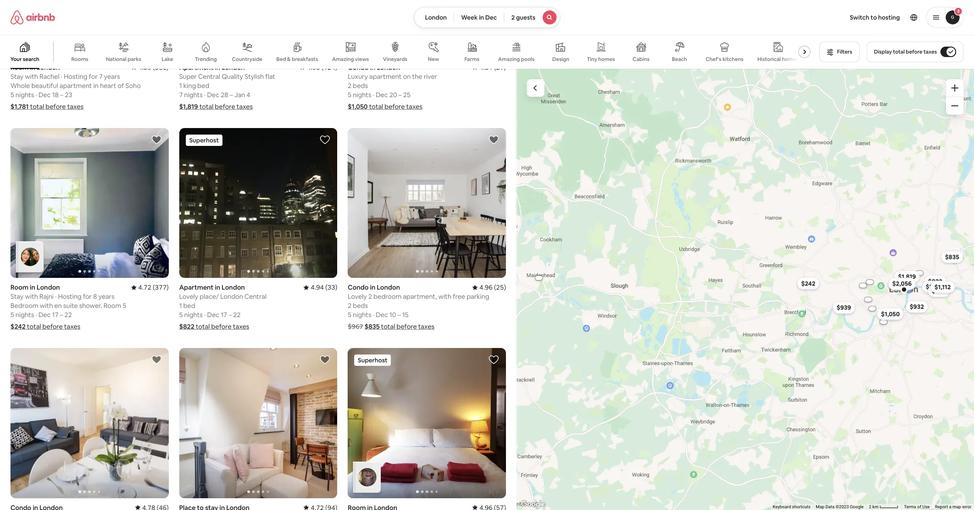 Task type: locate. For each thing, give the bounding box(es) containing it.
taxes inside room in london stay with rajni · hosting for 8 years bedroom with en suite shower. room 5 5 nights · dec 17 – 22 $242 total before taxes
[[64, 323, 80, 331]]

0 vertical spatial central
[[198, 72, 220, 81]]

1 vertical spatial 7
[[179, 91, 183, 99]]

2 vertical spatial room
[[104, 302, 121, 310]]

design
[[552, 56, 569, 63]]

in inside apartment in london lovely place/ london central 1 bed 5 nights · dec 17 – 22 $822 total before taxes
[[215, 284, 220, 292]]

$1,050 left $932
[[881, 310, 900, 318]]

in inside week in dec button
[[479, 14, 484, 21]]

before down place/
[[211, 323, 232, 331]]

super
[[179, 72, 197, 81]]

0 vertical spatial condo
[[348, 63, 369, 71]]

$835 inside the $822 $835
[[945, 253, 959, 261]]

before down 18 on the left top
[[46, 102, 66, 111]]

before
[[906, 48, 923, 55], [46, 102, 66, 111], [215, 102, 235, 111], [385, 102, 405, 111], [42, 323, 63, 331], [211, 323, 232, 331], [397, 323, 417, 331]]

london inside the condo in london luxury apartment on the river 2 beds 5 nights · dec 20 – 25 $1,050 total before taxes
[[377, 63, 400, 71]]

in inside condo in london lovely 2 bedroom apartment, with free parking 2 beds 5 nights · dec 10 – 15 $967 $835 total before taxes
[[370, 284, 375, 292]]

london inside room in london stay with rachel · hosting for 7 years whole beautiful apartment in heart of soho 5 nights · dec 18 – 23 $1,781 total before taxes
[[37, 63, 60, 71]]

historical
[[758, 56, 781, 63]]

amazing pools
[[498, 56, 535, 63]]

homes
[[782, 56, 799, 63], [598, 56, 615, 63]]

place/
[[200, 293, 219, 301]]

dec down beautiful in the left top of the page
[[38, 91, 51, 99]]

lovely for 2 beds
[[348, 293, 367, 301]]

4.81 out of 5 average rating,  27 reviews image
[[472, 63, 506, 71]]

room for room in london stay with rachel · hosting for 7 years whole beautiful apartment in heart of soho 5 nights · dec 18 – 23 $1,781 total before taxes
[[10, 63, 28, 71]]

before down en on the bottom of the page
[[42, 323, 63, 331]]

for
[[89, 72, 98, 81], [83, 293, 92, 301]]

$1,050 down the luxury
[[348, 102, 368, 111]]

(25)
[[494, 284, 506, 292]]

farms
[[465, 56, 479, 63]]

in inside the condo in london luxury apartment on the river 2 beds 5 nights · dec 20 – 25 $1,050 total before taxes
[[370, 63, 375, 71]]

1 horizontal spatial $822
[[928, 278, 942, 285]]

years for heart
[[104, 72, 120, 81]]

apartment
[[179, 63, 213, 71], [179, 284, 213, 292]]

dec right the week
[[485, 14, 497, 21]]

1 vertical spatial beds
[[353, 302, 368, 310]]

2 1 from the top
[[179, 302, 182, 310]]

taxes inside apartment in london lovely place/ london central 1 bed 5 nights · dec 17 – 22 $822 total before taxes
[[233, 323, 249, 331]]

room right shower.
[[104, 302, 121, 310]]

· left 10
[[373, 311, 374, 319]]

0 vertical spatial apartment
[[179, 63, 213, 71]]

london inside condo in london lovely 2 bedroom apartment, with free parking 2 beds 5 nights · dec 10 – 15 $967 $835 total before taxes
[[377, 284, 400, 292]]

1 vertical spatial 1
[[179, 302, 182, 310]]

nights down "bedroom"
[[16, 311, 34, 319]]

hosting for hosting for 7 years
[[64, 72, 87, 81]]

london for condo in london lovely 2 bedroom apartment, with free parking 2 beds 5 nights · dec 10 – 15 $967 $835 total before taxes
[[377, 284, 400, 292]]

0 horizontal spatial amazing
[[332, 56, 354, 63]]

of left use
[[917, 505, 921, 510]]

4.96 out of 5 average rating,  57 reviews image
[[472, 504, 506, 511]]

0 vertical spatial $835
[[945, 253, 959, 261]]

23
[[65, 91, 72, 99]]

bedroom
[[374, 293, 402, 301]]

add to wishlist: place to stay in london image
[[320, 355, 330, 366]]

amazing views
[[332, 56, 369, 63]]

1 vertical spatial stay
[[10, 293, 24, 301]]

$822 inside apartment in london lovely place/ london central 1 bed 5 nights · dec 17 – 22 $822 total before taxes
[[179, 323, 194, 331]]

18
[[52, 91, 59, 99]]

of
[[118, 81, 124, 90], [917, 505, 921, 510]]

london for room in london stay with rachel · hosting for 7 years whole beautiful apartment in heart of soho 5 nights · dec 18 – 23 $1,781 total before taxes
[[37, 63, 60, 71]]

0 vertical spatial for
[[89, 72, 98, 81]]

for for 8
[[83, 293, 92, 301]]

on
[[403, 72, 411, 81]]

17 inside room in london stay with rajni · hosting for 8 years bedroom with en suite shower. room 5 5 nights · dec 17 – 22 $242 total before taxes
[[52, 311, 58, 319]]

– inside room in london stay with rachel · hosting for 7 years whole beautiful apartment in heart of soho 5 nights · dec 18 – 23 $1,781 total before taxes
[[60, 91, 63, 99]]

filters button
[[819, 41, 860, 62]]

beds inside condo in london lovely 2 bedroom apartment, with free parking 2 beds 5 nights · dec 10 – 15 $967 $835 total before taxes
[[353, 302, 368, 310]]

0 horizontal spatial $835
[[365, 323, 380, 331]]

5 inside apartment in london lovely place/ london central 1 bed 5 nights · dec 17 – 22 $822 total before taxes
[[179, 311, 183, 319]]

condo for lovely
[[348, 284, 369, 292]]

0 horizontal spatial $1,050
[[348, 102, 368, 111]]

lovely inside condo in london lovely 2 bedroom apartment, with free parking 2 beds 5 nights · dec 10 – 15 $967 $835 total before taxes
[[348, 293, 367, 301]]

1 inside apartment in london super central quality stylish flat 1 king bed 7 nights · dec 28 – jan 4 $1,819 total before taxes
[[179, 81, 182, 90]]

amazing up (124)
[[332, 56, 354, 63]]

$932
[[910, 303, 924, 311]]

hosting inside room in london stay with rajni · hosting for 8 years bedroom with en suite shower. room 5 5 nights · dec 17 – 22 $242 total before taxes
[[58, 293, 82, 301]]

4.89 out of 5 average rating,  366 reviews image
[[131, 63, 169, 71]]

stay inside room in london stay with rachel · hosting for 7 years whole beautiful apartment in heart of soho 5 nights · dec 18 – 23 $1,781 total before taxes
[[10, 72, 24, 81]]

apartment for super
[[179, 63, 213, 71]]

4.96 out of 5 average rating,  25 reviews image
[[472, 284, 506, 292]]

lovely left place/
[[179, 293, 198, 301]]

17 inside apartment in london lovely place/ london central 1 bed 5 nights · dec 17 – 22 $822 total before taxes
[[221, 311, 227, 319]]

1 apartment from the top
[[179, 63, 213, 71]]

amazing for amazing views
[[332, 56, 354, 63]]

1 1 from the top
[[179, 81, 182, 90]]

$1,112 $967
[[932, 283, 951, 295]]

hosting
[[878, 14, 900, 21]]

1 horizontal spatial $967
[[932, 287, 946, 295]]

0 horizontal spatial 22
[[64, 311, 72, 319]]

7 down "super" at the left top of the page
[[179, 91, 183, 99]]

$1,050 inside button
[[881, 310, 900, 318]]

8
[[93, 293, 97, 301]]

nights inside the condo in london luxury apartment on the river 2 beds 5 nights · dec 20 – 25 $1,050 total before taxes
[[353, 91, 371, 99]]

years right 8
[[98, 293, 114, 301]]

before right display
[[906, 48, 923, 55]]

apartment inside apartment in london super central quality stylish flat 1 king bed 7 nights · dec 28 – jan 4 $1,819 total before taxes
[[179, 63, 213, 71]]

1 vertical spatial bed
[[183, 302, 195, 310]]

with inside condo in london lovely 2 bedroom apartment, with free parking 2 beds 5 nights · dec 10 – 15 $967 $835 total before taxes
[[438, 293, 451, 301]]

dec down place/
[[207, 311, 219, 319]]

$1,819 inside apartment in london super central quality stylish flat 1 king bed 7 nights · dec 28 – jan 4 $1,819 total before taxes
[[179, 102, 198, 111]]

1 vertical spatial $1,819
[[898, 273, 916, 281]]

room up "bedroom"
[[10, 284, 28, 292]]

$1,347 button
[[922, 281, 948, 293]]

4.96 (25)
[[479, 284, 506, 292]]

display total before taxes button
[[867, 41, 964, 62]]

4.94
[[311, 284, 324, 292]]

your
[[10, 56, 22, 63]]

taxes inside condo in london lovely 2 bedroom apartment, with free parking 2 beds 5 nights · dec 10 – 15 $967 $835 total before taxes
[[418, 323, 435, 331]]

for inside room in london stay with rachel · hosting for 7 years whole beautiful apartment in heart of soho 5 nights · dec 18 – 23 $1,781 total before taxes
[[89, 72, 98, 81]]

before inside room in london stay with rachel · hosting for 7 years whole beautiful apartment in heart of soho 5 nights · dec 18 – 23 $1,781 total before taxes
[[46, 102, 66, 111]]

$967 inside condo in london lovely 2 bedroom apartment, with free parking 2 beds 5 nights · dec 10 – 15 $967 $835 total before taxes
[[348, 323, 363, 331]]

years inside room in london stay with rachel · hosting for 7 years whole beautiful apartment in heart of soho 5 nights · dec 18 – 23 $1,781 total before taxes
[[104, 72, 120, 81]]

1 vertical spatial $1,781
[[892, 281, 910, 289]]

a
[[949, 505, 952, 510]]

london inside room in london stay with rajni · hosting for 8 years bedroom with en suite shower. room 5 5 nights · dec 17 – 22 $242 total before taxes
[[37, 284, 60, 292]]

5
[[10, 91, 14, 99], [348, 91, 351, 99], [123, 302, 126, 310], [10, 311, 14, 319], [179, 311, 183, 319], [348, 311, 351, 319]]

0 vertical spatial $1,819
[[179, 102, 198, 111]]

dec left 20
[[376, 91, 388, 99]]

0 horizontal spatial $242
[[10, 323, 26, 331]]

bed inside apartment in london lovely place/ london central 1 bed 5 nights · dec 17 – 22 $822 total before taxes
[[183, 302, 195, 310]]

homes right historical
[[782, 56, 799, 63]]

of left soho
[[118, 81, 124, 90]]

$822 inside the $822 $835
[[928, 278, 942, 285]]

trending
[[195, 56, 217, 63]]

1 vertical spatial $835
[[365, 323, 380, 331]]

map
[[816, 505, 825, 510]]

map data ©2023 google
[[816, 505, 864, 510]]

room down your on the left top of the page
[[10, 63, 28, 71]]

0 horizontal spatial 7
[[99, 72, 103, 81]]

national parks
[[106, 56, 141, 63]]

hosting inside room in london stay with rachel · hosting for 7 years whole beautiful apartment in heart of soho 5 nights · dec 18 – 23 $1,781 total before taxes
[[64, 72, 87, 81]]

$932 button
[[906, 301, 928, 313]]

total inside apartment in london lovely place/ london central 1 bed 5 nights · dec 17 – 22 $822 total before taxes
[[196, 323, 210, 331]]

stay for stay with rajni
[[10, 293, 24, 301]]

london button
[[414, 7, 454, 28]]

$1,347
[[926, 283, 944, 291]]

0 vertical spatial room
[[10, 63, 28, 71]]

in for apartment in london lovely place/ london central 1 bed 5 nights · dec 17 – 22 $822 total before taxes
[[215, 284, 220, 292]]

0 horizontal spatial bed
[[183, 302, 195, 310]]

for for 7
[[89, 72, 98, 81]]

dec left 10
[[376, 311, 388, 319]]

years inside room in london stay with rajni · hosting for 8 years bedroom with en suite shower. room 5 5 nights · dec 17 – 22 $242 total before taxes
[[98, 293, 114, 301]]

0 vertical spatial bed
[[197, 81, 209, 90]]

beautiful
[[31, 81, 58, 90]]

1 vertical spatial central
[[244, 293, 267, 301]]

$242 inside button
[[801, 280, 815, 288]]

$2,056
[[892, 280, 912, 288]]

· left '28' in the top of the page
[[204, 91, 206, 99]]

total inside condo in london lovely 2 bedroom apartment, with free parking 2 beds 5 nights · dec 10 – 15 $967 $835 total before taxes
[[381, 323, 395, 331]]

amazing up (27)
[[498, 56, 520, 63]]

nights down the whole
[[16, 91, 34, 99]]

in inside room in london stay with rajni · hosting for 8 years bedroom with en suite shower. room 5 5 nights · dec 17 – 22 $242 total before taxes
[[30, 284, 35, 292]]

1 vertical spatial $822
[[179, 323, 194, 331]]

apartment inside apartment in london lovely place/ london central 1 bed 5 nights · dec 17 – 22 $822 total before taxes
[[179, 284, 213, 292]]

data
[[826, 505, 835, 510]]

before down 20
[[385, 102, 405, 111]]

1 vertical spatial $1,050
[[881, 310, 900, 318]]

room inside room in london stay with rachel · hosting for 7 years whole beautiful apartment in heart of soho 5 nights · dec 18 – 23 $1,781 total before taxes
[[10, 63, 28, 71]]

0 vertical spatial stay
[[10, 72, 24, 81]]

2 apartment from the top
[[179, 284, 213, 292]]

1 condo from the top
[[348, 63, 369, 71]]

apartment
[[369, 72, 402, 81], [60, 81, 92, 90]]

apartment down trending
[[179, 63, 213, 71]]

2 beds from the top
[[353, 302, 368, 310]]

2 22 from the left
[[233, 311, 241, 319]]

0 horizontal spatial homes
[[598, 56, 615, 63]]

0 horizontal spatial $1,819
[[179, 102, 198, 111]]

stay up the whole
[[10, 72, 24, 81]]

zoom out image
[[952, 103, 958, 110]]

4.95 out of 5 average rating,  124 reviews image
[[300, 63, 337, 71]]

7 inside room in london stay with rachel · hosting for 7 years whole beautiful apartment in heart of soho 5 nights · dec 18 – 23 $1,781 total before taxes
[[99, 72, 103, 81]]

10
[[389, 311, 396, 319]]

pools
[[521, 56, 535, 63]]

0 horizontal spatial $967
[[348, 323, 363, 331]]

2 condo from the top
[[348, 284, 369, 292]]

1 vertical spatial $967
[[348, 323, 363, 331]]

beach
[[672, 56, 687, 63]]

condo inside the condo in london luxury apartment on the river 2 beds 5 nights · dec 20 – 25 $1,050 total before taxes
[[348, 63, 369, 71]]

1 vertical spatial for
[[83, 293, 92, 301]]

0 vertical spatial $967
[[932, 287, 946, 295]]

before down '28' in the top of the page
[[215, 102, 235, 111]]

nights left 10
[[353, 311, 371, 319]]

0 vertical spatial $242
[[801, 280, 815, 288]]

hosting
[[64, 72, 87, 81], [58, 293, 82, 301]]

1 horizontal spatial apartment
[[369, 72, 402, 81]]

1 horizontal spatial 7
[[179, 91, 183, 99]]

– inside apartment in london super central quality stylish flat 1 king bed 7 nights · dec 28 – jan 4 $1,819 total before taxes
[[230, 91, 233, 99]]

0 horizontal spatial $822
[[179, 323, 194, 331]]

1 horizontal spatial central
[[244, 293, 267, 301]]

1 horizontal spatial $1,819
[[898, 273, 916, 281]]

1 lovely from the left
[[179, 293, 198, 301]]

2 17 from the left
[[221, 311, 227, 319]]

22
[[64, 311, 72, 319], [233, 311, 241, 319]]

$822 button
[[924, 275, 946, 288]]

bed & breakfasts
[[276, 56, 318, 63]]

3 button
[[926, 7, 964, 28]]

0 vertical spatial of
[[118, 81, 124, 90]]

0 vertical spatial $1,781
[[10, 102, 29, 111]]

condo inside condo in london lovely 2 bedroom apartment, with free parking 2 beds 5 nights · dec 10 – 15 $967 $835 total before taxes
[[348, 284, 369, 292]]

$1,781
[[10, 102, 29, 111], [892, 281, 910, 289]]

rooms
[[71, 56, 88, 63]]

condo in london lovely 2 bedroom apartment, with free parking 2 beds 5 nights · dec 10 – 15 $967 $835 total before taxes
[[348, 284, 489, 331]]

1 vertical spatial years
[[98, 293, 114, 301]]

1 vertical spatial apartment
[[60, 81, 92, 90]]

1 horizontal spatial $242
[[801, 280, 815, 288]]

1 vertical spatial room
[[10, 284, 28, 292]]

free
[[453, 293, 465, 301]]

lovely left bedroom
[[348, 293, 367, 301]]

$835 down bedroom
[[365, 323, 380, 331]]

2 stay from the top
[[10, 293, 24, 301]]

dec down rajni
[[38, 311, 51, 319]]

nights down the luxury
[[353, 91, 371, 99]]

years up the heart
[[104, 72, 120, 81]]

28
[[221, 91, 228, 99]]

with left free
[[438, 293, 451, 301]]

1 vertical spatial apartment
[[179, 284, 213, 292]]

1 vertical spatial condo
[[348, 284, 369, 292]]

lovely
[[179, 293, 198, 301], [348, 293, 367, 301]]

· down beautiful in the left top of the page
[[36, 91, 37, 99]]

add to wishlist: apartment in london image
[[320, 135, 330, 145]]

homes right the 'tiny'
[[598, 56, 615, 63]]

1 horizontal spatial $1,050
[[881, 310, 900, 318]]

None search field
[[414, 7, 560, 28]]

0 vertical spatial beds
[[353, 81, 368, 90]]

2 lovely from the left
[[348, 293, 367, 301]]

0 horizontal spatial central
[[198, 72, 220, 81]]

switch to hosting link
[[845, 8, 905, 27]]

0 vertical spatial 1
[[179, 81, 182, 90]]

chef's kitchens
[[706, 56, 744, 63]]

dec inside room in london stay with rajni · hosting for 8 years bedroom with en suite shower. room 5 5 nights · dec 17 – 22 $242 total before taxes
[[38, 311, 51, 319]]

keyboard
[[773, 505, 791, 510]]

group containing national parks
[[0, 35, 814, 69]]

0 vertical spatial $1,050
[[348, 102, 368, 111]]

1 horizontal spatial lovely
[[348, 293, 367, 301]]

terms
[[904, 505, 916, 510]]

condo
[[348, 63, 369, 71], [348, 284, 369, 292]]

2 guests button
[[504, 7, 560, 28]]

$835 up $822 button
[[945, 253, 959, 261]]

nights down the king
[[184, 91, 203, 99]]

in for room in london stay with rajni · hosting for 8 years bedroom with en suite shower. room 5 5 nights · dec 17 – 22 $242 total before taxes
[[30, 284, 35, 292]]

0 vertical spatial 7
[[99, 72, 103, 81]]

7
[[99, 72, 103, 81], [179, 91, 183, 99]]

0 horizontal spatial 17
[[52, 311, 58, 319]]

apartment in london super central quality stylish flat 1 king bed 7 nights · dec 28 – jan 4 $1,819 total before taxes
[[179, 63, 275, 111]]

0 vertical spatial apartment
[[369, 72, 402, 81]]

· down place/
[[204, 311, 206, 319]]

keyboard shortcuts button
[[773, 505, 811, 511]]

5 inside condo in london lovely 2 bedroom apartment, with free parking 2 beds 5 nights · dec 10 – 15 $967 $835 total before taxes
[[348, 311, 351, 319]]

nights inside room in london stay with rachel · hosting for 7 years whole beautiful apartment in heart of soho 5 nights · dec 18 – 23 $1,781 total before taxes
[[16, 91, 34, 99]]

dec left '28' in the top of the page
[[207, 91, 219, 99]]

1 horizontal spatial homes
[[782, 56, 799, 63]]

1 vertical spatial hosting
[[58, 293, 82, 301]]

week in dec
[[461, 14, 497, 21]]

· inside the condo in london luxury apartment on the river 2 beds 5 nights · dec 20 – 25 $1,050 total before taxes
[[373, 91, 374, 99]]

years for shower.
[[98, 293, 114, 301]]

1 vertical spatial of
[[917, 505, 921, 510]]

nights
[[16, 91, 34, 99], [184, 91, 203, 99], [353, 91, 371, 99], [16, 311, 34, 319], [184, 311, 203, 319], [353, 311, 371, 319]]

apartment inside room in london stay with rachel · hosting for 7 years whole beautiful apartment in heart of soho 5 nights · dec 18 – 23 $1,781 total before taxes
[[60, 81, 92, 90]]

condo right (33)
[[348, 284, 369, 292]]

dec inside button
[[485, 14, 497, 21]]

london for condo in london luxury apartment on the river 2 beds 5 nights · dec 20 – 25 $1,050 total before taxes
[[377, 63, 400, 71]]

0 vertical spatial $822
[[928, 278, 942, 285]]

1 horizontal spatial $835
[[945, 253, 959, 261]]

1 17 from the left
[[52, 311, 58, 319]]

apartment down the vineyards
[[369, 72, 402, 81]]

1 22 from the left
[[64, 311, 72, 319]]

$967 button
[[928, 285, 950, 297]]

17
[[52, 311, 58, 319], [221, 311, 227, 319]]

1 vertical spatial $242
[[10, 323, 26, 331]]

nights inside apartment in london lovely place/ london central 1 bed 5 nights · dec 17 – 22 $822 total before taxes
[[184, 311, 203, 319]]

1 horizontal spatial 17
[[221, 311, 227, 319]]

7 up the heart
[[99, 72, 103, 81]]

1 horizontal spatial $1,781
[[892, 281, 910, 289]]

in for condo in london luxury apartment on the river 2 beds 5 nights · dec 20 – 25 $1,050 total before taxes
[[370, 63, 375, 71]]

dec inside apartment in london lovely place/ london central 1 bed 5 nights · dec 17 – 22 $822 total before taxes
[[207, 311, 219, 319]]

0 horizontal spatial lovely
[[179, 293, 198, 301]]

$822
[[928, 278, 942, 285], [179, 323, 194, 331]]

with up the whole
[[25, 72, 38, 81]]

hosting down the rooms
[[64, 72, 87, 81]]

group
[[10, 0, 169, 58], [0, 35, 814, 69], [10, 128, 169, 278], [179, 128, 337, 278], [348, 128, 506, 278], [10, 349, 169, 499], [179, 349, 337, 499], [348, 349, 506, 499]]

&
[[287, 56, 291, 63]]

before inside room in london stay with rajni · hosting for 8 years bedroom with en suite shower. room 5 5 nights · dec 17 – 22 $242 total before taxes
[[42, 323, 63, 331]]

stay up "bedroom"
[[10, 293, 24, 301]]

with inside room in london stay with rachel · hosting for 7 years whole beautiful apartment in heart of soho 5 nights · dec 18 – 23 $1,781 total before taxes
[[25, 72, 38, 81]]

filters
[[837, 48, 852, 55]]

use
[[923, 505, 930, 510]]

apartment up 23 at the top of the page
[[60, 81, 92, 90]]

dec
[[485, 14, 497, 21], [38, 91, 51, 99], [207, 91, 219, 99], [376, 91, 388, 99], [38, 311, 51, 319], [207, 311, 219, 319], [376, 311, 388, 319]]

1 stay from the top
[[10, 72, 24, 81]]

lovely for 1 bed
[[179, 293, 198, 301]]

$822 $835
[[928, 253, 959, 285]]

1 horizontal spatial bed
[[197, 81, 209, 90]]

0 horizontal spatial of
[[118, 81, 124, 90]]

total inside the condo in london luxury apartment on the river 2 beds 5 nights · dec 20 – 25 $1,050 total before taxes
[[369, 102, 383, 111]]

0 horizontal spatial $1,781
[[10, 102, 29, 111]]

lovely inside apartment in london lovely place/ london central 1 bed 5 nights · dec 17 – 22 $822 total before taxes
[[179, 293, 198, 301]]

keyboard shortcuts
[[773, 505, 811, 510]]

0 horizontal spatial apartment
[[60, 81, 92, 90]]

london inside apartment in london super central quality stylish flat 1 king bed 7 nights · dec 28 – jan 4 $1,819 total before taxes
[[222, 63, 245, 71]]

1 horizontal spatial 22
[[233, 311, 241, 319]]

$1,819 inside "button"
[[898, 273, 916, 281]]

condo down views
[[348, 63, 369, 71]]

london for apartment in london lovely place/ london central 1 bed 5 nights · dec 17 – 22 $822 total before taxes
[[222, 284, 245, 292]]

1 horizontal spatial amazing
[[498, 56, 520, 63]]

hosting up suite
[[58, 293, 82, 301]]

1 beds from the top
[[353, 81, 368, 90]]

0 vertical spatial hosting
[[64, 72, 87, 81]]

for inside room in london stay with rajni · hosting for 8 years bedroom with en suite shower. room 5 5 nights · dec 17 – 22 $242 total before taxes
[[83, 293, 92, 301]]

apartment up place/
[[179, 284, 213, 292]]

· left 20
[[373, 91, 374, 99]]

before down 15
[[397, 323, 417, 331]]

before inside the condo in london luxury apartment on the river 2 beds 5 nights · dec 20 – 25 $1,050 total before taxes
[[385, 102, 405, 111]]

taxes
[[924, 48, 937, 55], [67, 102, 84, 111], [237, 102, 253, 111], [406, 102, 423, 111], [64, 323, 80, 331], [233, 323, 249, 331], [418, 323, 435, 331]]

0 vertical spatial years
[[104, 72, 120, 81]]

nights down place/
[[184, 311, 203, 319]]

total
[[893, 48, 905, 55], [30, 102, 44, 111], [199, 102, 213, 111], [369, 102, 383, 111], [27, 323, 41, 331], [196, 323, 210, 331], [381, 323, 395, 331]]



Task type: describe. For each thing, give the bounding box(es) containing it.
report a map error link
[[935, 505, 972, 510]]

homes for historical homes
[[782, 56, 799, 63]]

4.72 out of 5 average rating,  377 reviews image
[[131, 284, 169, 292]]

1 inside apartment in london lovely place/ london central 1 bed 5 nights · dec 17 – 22 $822 total before taxes
[[179, 302, 182, 310]]

$835 button
[[941, 251, 963, 263]]

parking
[[467, 293, 489, 301]]

25
[[403, 91, 411, 99]]

dec inside room in london stay with rachel · hosting for 7 years whole beautiful apartment in heart of soho 5 nights · dec 18 – 23 $1,781 total before taxes
[[38, 91, 51, 99]]

· inside apartment in london lovely place/ london central 1 bed 5 nights · dec 17 – 22 $822 total before taxes
[[204, 311, 206, 319]]

4.96
[[479, 284, 493, 292]]

in for room in london stay with rachel · hosting for 7 years whole beautiful apartment in heart of soho 5 nights · dec 18 – 23 $1,781 total before taxes
[[30, 63, 35, 71]]

5 inside room in london stay with rachel · hosting for 7 years whole beautiful apartment in heart of soho 5 nights · dec 18 – 23 $1,781 total before taxes
[[10, 91, 14, 99]]

national
[[106, 56, 127, 63]]

in for condo in london lovely 2 bedroom apartment, with free parking 2 beds 5 nights · dec 10 – 15 $967 $835 total before taxes
[[370, 284, 375, 292]]

beds inside the condo in london luxury apartment on the river 2 beds 5 nights · dec 20 – 25 $1,050 total before taxes
[[353, 81, 368, 90]]

apartment for lovely
[[179, 284, 213, 292]]

$1,050 inside the condo in london luxury apartment on the river 2 beds 5 nights · dec 20 – 25 $1,050 total before taxes
[[348, 102, 368, 111]]

7 inside apartment in london super central quality stylish flat 1 king bed 7 nights · dec 28 – jan 4 $1,819 total before taxes
[[179, 91, 183, 99]]

· right rachel
[[61, 72, 62, 81]]

display total before taxes
[[874, 48, 937, 55]]

search
[[23, 56, 39, 63]]

parks
[[128, 56, 141, 63]]

room in london stay with rajni · hosting for 8 years bedroom with en suite shower. room 5 5 nights · dec 17 – 22 $242 total before taxes
[[10, 284, 126, 331]]

add to wishlist: condo in london image
[[151, 355, 162, 366]]

zoom in image
[[952, 85, 958, 92]]

google map
showing 26 stays. region
[[517, 69, 974, 511]]

dec inside apartment in london super central quality stylish flat 1 king bed 7 nights · dec 28 – jan 4 $1,819 total before taxes
[[207, 91, 219, 99]]

apartment inside the condo in london luxury apartment on the river 2 beds 5 nights · dec 20 – 25 $1,050 total before taxes
[[369, 72, 402, 81]]

your search
[[10, 56, 39, 63]]

report a map error
[[935, 505, 972, 510]]

in for apartment in london super central quality stylish flat 1 king bed 7 nights · dec 28 – jan 4 $1,819 total before taxes
[[215, 63, 220, 71]]

condo in london luxury apartment on the river 2 beds 5 nights · dec 20 – 25 $1,050 total before taxes
[[348, 63, 437, 111]]

heart
[[100, 81, 116, 90]]

$2,056 button
[[888, 278, 916, 290]]

4.89
[[138, 63, 151, 71]]

total inside apartment in london super central quality stylish flat 1 king bed 7 nights · dec 28 – jan 4 $1,819 total before taxes
[[199, 102, 213, 111]]

(33)
[[325, 284, 337, 292]]

views
[[355, 56, 369, 63]]

week in dec button
[[454, 7, 504, 28]]

guests
[[516, 14, 536, 21]]

homes for tiny homes
[[598, 56, 615, 63]]

– inside condo in london lovely 2 bedroom apartment, with free parking 2 beds 5 nights · dec 10 – 15 $967 $835 total before taxes
[[398, 311, 401, 319]]

$242 inside room in london stay with rajni · hosting for 8 years bedroom with en suite shower. room 5 5 nights · dec 17 – 22 $242 total before taxes
[[10, 323, 26, 331]]

$939 button
[[833, 302, 855, 314]]

central inside apartment in london lovely place/ london central 1 bed 5 nights · dec 17 – 22 $822 total before taxes
[[244, 293, 267, 301]]

rajni
[[39, 293, 54, 301]]

(377)
[[153, 284, 169, 292]]

taxes inside the condo in london luxury apartment on the river 2 beds 5 nights · dec 20 – 25 $1,050 total before taxes
[[406, 102, 423, 111]]

$967 inside $1,112 $967
[[932, 287, 946, 295]]

total inside room in london stay with rachel · hosting for 7 years whole beautiful apartment in heart of soho 5 nights · dec 18 – 23 $1,781 total before taxes
[[30, 102, 44, 111]]

before inside apartment in london super central quality stylish flat 1 king bed 7 nights · dec 28 – jan 4 $1,819 total before taxes
[[215, 102, 235, 111]]

4.95 (124)
[[307, 63, 337, 71]]

– inside the condo in london luxury apartment on the river 2 beds 5 nights · dec 20 – 25 $1,050 total before taxes
[[399, 91, 402, 99]]

total inside button
[[893, 48, 905, 55]]

add to wishlist: room in london image
[[489, 355, 499, 366]]

apartment in london lovely place/ london central 1 bed 5 nights · dec 17 – 22 $822 total before taxes
[[179, 284, 267, 331]]

add to wishlist: condo in london image
[[489, 135, 499, 145]]

with down rajni
[[40, 302, 53, 310]]

· down "bedroom"
[[36, 311, 37, 319]]

stylish
[[245, 72, 264, 81]]

soho
[[125, 81, 141, 90]]

en
[[54, 302, 62, 310]]

15
[[402, 311, 409, 319]]

$1,819 button
[[894, 271, 920, 283]]

new
[[428, 56, 439, 63]]

google image
[[519, 500, 548, 511]]

quality
[[222, 72, 243, 81]]

©2023
[[836, 505, 849, 510]]

map
[[953, 505, 961, 510]]

4.72
[[138, 284, 151, 292]]

condo for luxury
[[348, 63, 369, 71]]

dec inside the condo in london luxury apartment on the river 2 beds 5 nights · dec 20 – 25 $1,050 total before taxes
[[376, 91, 388, 99]]

2 km
[[869, 505, 880, 510]]

nights inside room in london stay with rajni · hosting for 8 years bedroom with en suite shower. room 5 5 nights · dec 17 – 22 $242 total before taxes
[[16, 311, 34, 319]]

– inside apartment in london lovely place/ london central 1 bed 5 nights · dec 17 – 22 $822 total before taxes
[[228, 311, 232, 319]]

jan
[[234, 91, 245, 99]]

rachel
[[39, 72, 59, 81]]

$1,781 inside button
[[892, 281, 910, 289]]

london for room in london stay with rajni · hosting for 8 years bedroom with en suite shower. room 5 5 nights · dec 17 – 22 $242 total before taxes
[[37, 284, 60, 292]]

22 inside apartment in london lovely place/ london central 1 bed 5 nights · dec 17 – 22 $822 total before taxes
[[233, 311, 241, 319]]

bed inside apartment in london super central quality stylish flat 1 king bed 7 nights · dec 28 – jan 4 $1,819 total before taxes
[[197, 81, 209, 90]]

$1,781 button
[[888, 279, 914, 291]]

nights inside apartment in london super central quality stylish flat 1 king bed 7 nights · dec 28 – jan 4 $1,819 total before taxes
[[184, 91, 203, 99]]

4.95
[[307, 63, 320, 71]]

add to wishlist: room in london image
[[151, 135, 162, 145]]

before inside apartment in london lovely place/ london central 1 bed 5 nights · dec 17 – 22 $822 total before taxes
[[211, 323, 232, 331]]

4.81
[[479, 63, 493, 71]]

historical homes
[[758, 56, 799, 63]]

$242 button
[[797, 278, 819, 290]]

5 inside the condo in london luxury apartment on the river 2 beds 5 nights · dec 20 – 25 $1,050 total before taxes
[[348, 91, 351, 99]]

with up "bedroom"
[[25, 293, 38, 301]]

in for week in dec
[[479, 14, 484, 21]]

4.72 out of 5 average rating,  94 reviews image
[[304, 504, 337, 511]]

river
[[424, 72, 437, 81]]

before inside button
[[906, 48, 923, 55]]

taxes inside button
[[924, 48, 937, 55]]

tiny
[[587, 56, 597, 63]]

$835 inside condo in london lovely 2 bedroom apartment, with free parking 2 beds 5 nights · dec 10 – 15 $967 $835 total before taxes
[[365, 323, 380, 331]]

before inside condo in london lovely 2 bedroom apartment, with free parking 2 beds 5 nights · dec 10 – 15 $967 $835 total before taxes
[[397, 323, 417, 331]]

countryside
[[232, 56, 262, 63]]

2 inside the condo in london luxury apartment on the river 2 beds 5 nights · dec 20 – 25 $1,050 total before taxes
[[348, 81, 352, 90]]

4
[[247, 91, 250, 99]]

$1,050 button
[[877, 308, 904, 320]]

4.94 (33)
[[311, 284, 337, 292]]

kitchens
[[723, 56, 744, 63]]

hosting for hosting for 8 years
[[58, 293, 82, 301]]

· inside condo in london lovely 2 bedroom apartment, with free parking 2 beds 5 nights · dec 10 – 15 $967 $835 total before taxes
[[373, 311, 374, 319]]

whole
[[10, 81, 30, 90]]

to
[[871, 14, 877, 21]]

$1,781 inside room in london stay with rachel · hosting for 7 years whole beautiful apartment in heart of soho 5 nights · dec 18 – 23 $1,781 total before taxes
[[10, 102, 29, 111]]

(124)
[[321, 63, 337, 71]]

shortcuts
[[792, 505, 811, 510]]

taxes inside apartment in london super central quality stylish flat 1 king bed 7 nights · dec 28 – jan 4 $1,819 total before taxes
[[237, 102, 253, 111]]

total inside room in london stay with rajni · hosting for 8 years bedroom with en suite shower. room 5 5 nights · dec 17 – 22 $242 total before taxes
[[27, 323, 41, 331]]

luxury
[[348, 72, 368, 81]]

taxes inside room in london stay with rachel · hosting for 7 years whole beautiful apartment in heart of soho 5 nights · dec 18 – 23 $1,781 total before taxes
[[67, 102, 84, 111]]

4.94 out of 5 average rating,  33 reviews image
[[304, 284, 337, 292]]

stay for stay with rachel
[[10, 72, 24, 81]]

3
[[957, 8, 960, 14]]

the
[[412, 72, 422, 81]]

vineyards
[[383, 56, 407, 63]]

amazing for amazing pools
[[498, 56, 520, 63]]

– inside room in london stay with rajni · hosting for 8 years bedroom with en suite shower. room 5 5 nights · dec 17 – 22 $242 total before taxes
[[60, 311, 63, 319]]

· right rajni
[[55, 293, 57, 301]]

· inside apartment in london super central quality stylish flat 1 king bed 7 nights · dec 28 – jan 4 $1,819 total before taxes
[[204, 91, 206, 99]]

dec inside condo in london lovely 2 bedroom apartment, with free parking 2 beds 5 nights · dec 10 – 15 $967 $835 total before taxes
[[376, 311, 388, 319]]

chef's
[[706, 56, 722, 63]]

$1,112
[[934, 283, 951, 291]]

room for room in london stay with rajni · hosting for 8 years bedroom with en suite shower. room 5 5 nights · dec 17 – 22 $242 total before taxes
[[10, 284, 28, 292]]

london for apartment in london super central quality stylish flat 1 king bed 7 nights · dec 28 – jan 4 $1,819 total before taxes
[[222, 63, 245, 71]]

switch
[[850, 14, 869, 21]]

nights inside condo in london lovely 2 bedroom apartment, with free parking 2 beds 5 nights · dec 10 – 15 $967 $835 total before taxes
[[353, 311, 371, 319]]

1 horizontal spatial of
[[917, 505, 921, 510]]

bedroom
[[10, 302, 38, 310]]

$939
[[837, 304, 851, 312]]

of inside room in london stay with rachel · hosting for 7 years whole beautiful apartment in heart of soho 5 nights · dec 18 – 23 $1,781 total before taxes
[[118, 81, 124, 90]]

central inside apartment in london super central quality stylish flat 1 king bed 7 nights · dec 28 – jan 4 $1,819 total before taxes
[[198, 72, 220, 81]]

4.78 out of 5 average rating,  46 reviews image
[[135, 504, 169, 511]]

tiny homes
[[587, 56, 615, 63]]

report
[[935, 505, 948, 510]]

bed
[[276, 56, 286, 63]]

22 inside room in london stay with rajni · hosting for 8 years bedroom with en suite shower. room 5 5 nights · dec 17 – 22 $242 total before taxes
[[64, 311, 72, 319]]

none search field containing london
[[414, 7, 560, 28]]

(27)
[[494, 63, 506, 71]]

2 km button
[[866, 505, 902, 511]]

london inside button
[[425, 14, 447, 21]]

terms of use link
[[904, 505, 930, 510]]

google
[[850, 505, 864, 510]]

profile element
[[570, 0, 964, 35]]



Task type: vqa. For each thing, say whether or not it's contained in the screenshot.
right $242
yes



